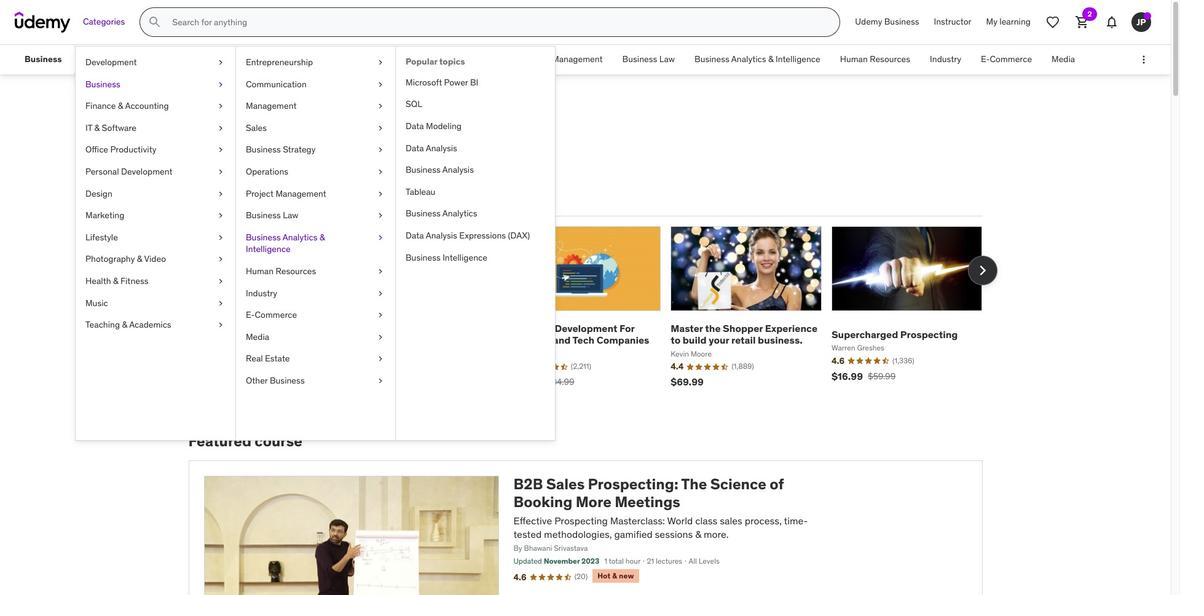 Task type: locate. For each thing, give the bounding box(es) containing it.
e- down my
[[981, 54, 990, 65]]

business development for startups and tech companies
[[510, 322, 650, 346]]

1 vertical spatial industry
[[246, 287, 277, 299]]

build
[[683, 334, 707, 346]]

data inside 'link'
[[406, 230, 424, 241]]

(dax)
[[508, 230, 530, 241]]

1 horizontal spatial strategy
[[408, 54, 441, 65]]

xsmall image inside "marketing" link
[[216, 210, 226, 222]]

0 vertical spatial e-commerce
[[981, 54, 1032, 65]]

intelligence
[[776, 54, 821, 65], [246, 244, 291, 255], [443, 252, 488, 263]]

1 horizontal spatial business law
[[623, 54, 675, 65]]

marketing link
[[76, 205, 235, 227]]

0 vertical spatial resources
[[870, 54, 911, 65]]

0 horizontal spatial business law
[[246, 210, 298, 221]]

entrepreneurship for entrepreneurship "link" to the left
[[93, 54, 160, 65]]

business law for business law link to the top
[[623, 54, 675, 65]]

tested
[[514, 528, 542, 540]]

sales inside b2b sales prospecting: the science of booking more meetings effective prospecting masterclass: world class sales process, time- tested methodologies, gamified sessions & more. by bhawani srivastava
[[546, 475, 585, 494]]

0 vertical spatial project
[[522, 54, 550, 65]]

0 horizontal spatial media
[[246, 331, 269, 342]]

1 data from the top
[[406, 120, 424, 132]]

0 vertical spatial business strategy
[[371, 54, 441, 65]]

0 horizontal spatial analytics
[[283, 232, 318, 243]]

2 vertical spatial development
[[555, 322, 618, 335]]

0 horizontal spatial project management
[[246, 188, 326, 199]]

1 horizontal spatial business law link
[[613, 45, 685, 74]]

prospecting:
[[588, 475, 679, 494]]

project down search for anything text box
[[522, 54, 550, 65]]

business link down udemy image
[[15, 45, 72, 74]]

human resources for human resources link to the left
[[246, 266, 316, 277]]

e-commerce link down my learning link
[[971, 45, 1042, 74]]

1 vertical spatial development
[[121, 166, 172, 177]]

xsmall image inside other business link
[[376, 375, 385, 387]]

1 vertical spatial industry link
[[236, 283, 395, 304]]

industry for topmost industry link
[[930, 54, 962, 65]]

0 horizontal spatial human resources link
[[236, 261, 395, 283]]

trending button
[[265, 186, 312, 215]]

xsmall image for marketing
[[216, 210, 226, 222]]

data analysis link
[[396, 137, 555, 159]]

my learning
[[987, 16, 1031, 27]]

1 horizontal spatial analytics
[[443, 208, 477, 219]]

analysis inside 'link'
[[426, 230, 457, 241]]

tech
[[573, 334, 595, 346]]

fitness
[[120, 275, 149, 286]]

1 horizontal spatial project
[[522, 54, 550, 65]]

1 horizontal spatial operations
[[460, 54, 503, 65]]

e-commerce
[[981, 54, 1032, 65], [246, 309, 297, 320]]

e-commerce down my learning link
[[981, 54, 1032, 65]]

finance & accounting link
[[76, 95, 235, 117]]

master
[[671, 322, 703, 335]]

xsmall image for industry
[[376, 287, 385, 299]]

xsmall image for project management
[[376, 188, 385, 200]]

topics
[[439, 56, 465, 67]]

commerce down my learning link
[[990, 54, 1032, 65]]

most popular button
[[188, 186, 255, 215]]

to left build
[[671, 334, 681, 346]]

updated november 2023
[[514, 557, 600, 566]]

1 vertical spatial project management link
[[236, 183, 395, 205]]

0 horizontal spatial media link
[[236, 326, 395, 348]]

courses up courses to get you started
[[244, 103, 324, 129]]

media link up other business link
[[236, 326, 395, 348]]

strategy up you
[[283, 144, 316, 155]]

analysis down data analysis link
[[443, 164, 474, 175]]

entrepreneurship down categories dropdown button
[[93, 54, 160, 65]]

strategy up microsoft
[[408, 54, 441, 65]]

analytics inside business analytics & intelligence
[[283, 232, 318, 243]]

xsmall image inside teaching & academics link
[[216, 319, 226, 331]]

xsmall image for business law
[[376, 210, 385, 222]]

jp link
[[1127, 7, 1156, 37]]

& for health & fitness
[[113, 275, 118, 286]]

0 horizontal spatial human
[[246, 266, 274, 277]]

1 vertical spatial project management
[[246, 188, 326, 199]]

e-commerce link up real estate link
[[236, 304, 395, 326]]

0 horizontal spatial to
[[249, 157, 264, 176]]

analytics for business analytics link
[[443, 208, 477, 219]]

operations
[[460, 54, 503, 65], [246, 166, 288, 177]]

1 horizontal spatial e-
[[981, 54, 990, 65]]

0 vertical spatial strategy
[[408, 54, 441, 65]]

1 horizontal spatial business link
[[76, 74, 235, 95]]

microsoft
[[406, 77, 442, 88]]

xsmall image
[[216, 57, 226, 69], [216, 78, 226, 90], [216, 100, 226, 112], [376, 100, 385, 112], [216, 122, 226, 134], [376, 122, 385, 134], [376, 144, 385, 156], [216, 166, 226, 178], [216, 210, 226, 222], [376, 210, 385, 222], [216, 232, 226, 244], [216, 275, 226, 287], [376, 287, 385, 299], [216, 297, 226, 309], [376, 331, 385, 343], [376, 353, 385, 365]]

carousel element
[[188, 226, 998, 404]]

xsmall image inside business strategy link
[[376, 144, 385, 156]]

1 vertical spatial media
[[246, 331, 269, 342]]

4.6
[[514, 572, 527, 583]]

0 vertical spatial business analytics & intelligence
[[695, 54, 821, 65]]

1 vertical spatial operations
[[246, 166, 288, 177]]

operations up trending
[[246, 166, 288, 177]]

business strategy up courses to get you started
[[246, 144, 316, 155]]

2 horizontal spatial sales
[[546, 475, 585, 494]]

xsmall image inside e-commerce link
[[376, 309, 385, 321]]

prospecting inside carousel element
[[901, 328, 958, 340]]

0 horizontal spatial e-commerce link
[[236, 304, 395, 326]]

0 vertical spatial commerce
[[990, 54, 1032, 65]]

prospecting
[[901, 328, 958, 340], [555, 514, 608, 527]]

0 vertical spatial human resources link
[[830, 45, 920, 74]]

1 vertical spatial commerce
[[255, 309, 297, 320]]

entrepreneurship up sales courses
[[246, 57, 313, 68]]

xsmall image inside 'personal development' link
[[216, 166, 226, 178]]

1 horizontal spatial entrepreneurship
[[246, 57, 313, 68]]

most
[[191, 194, 214, 206]]

data down business analytics
[[406, 230, 424, 241]]

xsmall image for business analytics & intelligence
[[376, 232, 385, 244]]

it & software
[[85, 122, 136, 133]]

courses up most popular
[[188, 157, 246, 176]]

2 vertical spatial data
[[406, 230, 424, 241]]

xsmall image inside business analytics & intelligence link
[[376, 232, 385, 244]]

to left get at the top
[[249, 157, 264, 176]]

xsmall image inside 'media' link
[[376, 331, 385, 343]]

business inside business development for startups and tech companies
[[510, 322, 553, 335]]

1 horizontal spatial business analytics & intelligence
[[695, 54, 821, 65]]

& for photography & video
[[137, 254, 142, 265]]

xsmall image inside entrepreneurship "link"
[[376, 57, 385, 69]]

business link up accounting
[[76, 74, 235, 95]]

2 data from the top
[[406, 142, 424, 153]]

1 vertical spatial business analytics & intelligence link
[[236, 227, 395, 261]]

1 vertical spatial e-
[[246, 309, 255, 320]]

0 horizontal spatial operations link
[[236, 161, 395, 183]]

master the shopper experience to build your retail business.
[[671, 322, 818, 346]]

video
[[144, 254, 166, 265]]

law
[[660, 54, 675, 65], [283, 210, 298, 221]]

xsmall image inside project management link
[[376, 188, 385, 200]]

development for personal
[[121, 166, 172, 177]]

sales for sales courses
[[188, 103, 240, 129]]

xsmall image inside human resources link
[[376, 266, 385, 278]]

prospecting inside b2b sales prospecting: the science of booking more meetings effective prospecting masterclass: world class sales process, time- tested methodologies, gamified sessions & more. by bhawani srivastava
[[555, 514, 608, 527]]

0 vertical spatial analytics
[[732, 54, 766, 65]]

xsmall image inside business law link
[[376, 210, 385, 222]]

e-commerce up real estate
[[246, 309, 297, 320]]

& inside b2b sales prospecting: the science of booking more meetings effective prospecting masterclass: world class sales process, time- tested methodologies, gamified sessions & more. by bhawani srivastava
[[695, 528, 702, 540]]

operations up bi
[[460, 54, 503, 65]]

supercharged
[[832, 328, 898, 340]]

next image
[[973, 261, 993, 280]]

business strategy for bottom business strategy link
[[246, 144, 316, 155]]

xsmall image for communication
[[376, 78, 385, 90]]

xsmall image for business strategy
[[376, 144, 385, 156]]

development for business
[[555, 322, 618, 335]]

by
[[514, 544, 522, 553]]

1 vertical spatial resources
[[276, 266, 316, 277]]

1 vertical spatial e-commerce
[[246, 309, 297, 320]]

udemy business link
[[848, 7, 927, 37]]

0 horizontal spatial business law link
[[236, 205, 395, 227]]

0 horizontal spatial entrepreneurship
[[93, 54, 160, 65]]

0 vertical spatial human resources
[[840, 54, 911, 65]]

shopping cart with 2 items image
[[1075, 15, 1090, 30]]

business strategy link
[[361, 45, 450, 74], [236, 139, 395, 161]]

operations link
[[450, 45, 513, 74], [236, 161, 395, 183]]

3 data from the top
[[406, 230, 424, 241]]

media down wishlist image
[[1052, 54, 1075, 65]]

&
[[768, 54, 774, 65], [118, 100, 123, 111], [94, 122, 100, 133], [320, 232, 325, 243], [137, 254, 142, 265], [113, 275, 118, 286], [122, 319, 127, 330], [695, 528, 702, 540], [612, 571, 617, 580]]

it
[[85, 122, 92, 133]]

0 horizontal spatial entrepreneurship link
[[83, 45, 170, 74]]

xsmall image inside it & software link
[[216, 122, 226, 134]]

photography & video
[[85, 254, 166, 265]]

e-commerce link
[[971, 45, 1042, 74], [236, 304, 395, 326]]

1 vertical spatial law
[[283, 210, 298, 221]]

commerce up 'estate' at the bottom
[[255, 309, 297, 320]]

0 vertical spatial communication
[[179, 54, 240, 65]]

class
[[695, 514, 718, 527]]

1 horizontal spatial human resources
[[840, 54, 911, 65]]

sessions
[[655, 528, 693, 540]]

1 horizontal spatial commerce
[[990, 54, 1032, 65]]

xsmall image inside sales link
[[376, 122, 385, 134]]

data down data modeling
[[406, 142, 424, 153]]

project down get at the top
[[246, 188, 274, 199]]

0 vertical spatial industry
[[930, 54, 962, 65]]

xsmall image inside lifestyle link
[[216, 232, 226, 244]]

business analytics & intelligence
[[695, 54, 821, 65], [246, 232, 325, 255]]

instructor
[[934, 16, 972, 27]]

to inside 'master the shopper experience to build your retail business.'
[[671, 334, 681, 346]]

0 horizontal spatial business analytics & intelligence
[[246, 232, 325, 255]]

supercharged prospecting
[[832, 328, 958, 340]]

0 vertical spatial operations link
[[450, 45, 513, 74]]

1 horizontal spatial industry
[[930, 54, 962, 65]]

to
[[249, 157, 264, 176], [671, 334, 681, 346]]

xsmall image for office productivity
[[216, 144, 226, 156]]

xsmall image for finance & accounting
[[216, 100, 226, 112]]

1 horizontal spatial prospecting
[[901, 328, 958, 340]]

xsmall image inside photography & video link
[[216, 254, 226, 266]]

business strategy up microsoft
[[371, 54, 441, 65]]

0 horizontal spatial business strategy
[[246, 144, 316, 155]]

november
[[544, 557, 580, 566]]

human
[[840, 54, 868, 65], [246, 266, 274, 277]]

entrepreneurship
[[93, 54, 160, 65], [246, 57, 313, 68]]

1 horizontal spatial media
[[1052, 54, 1075, 65]]

xsmall image inside operations link
[[376, 166, 385, 178]]

1 horizontal spatial e-commerce
[[981, 54, 1032, 65]]

1 vertical spatial to
[[671, 334, 681, 346]]

e-commerce for bottom e-commerce link
[[246, 309, 297, 320]]

xsmall image inside music link
[[216, 297, 226, 309]]

development inside business development for startups and tech companies
[[555, 322, 618, 335]]

music
[[85, 297, 108, 308]]

project
[[522, 54, 550, 65], [246, 188, 274, 199]]

xsmall image for real estate
[[376, 353, 385, 365]]

health
[[85, 275, 111, 286]]

experience
[[765, 322, 818, 335]]

0 horizontal spatial e-
[[246, 309, 255, 320]]

0 horizontal spatial human resources
[[246, 266, 316, 277]]

1 vertical spatial analysis
[[443, 164, 474, 175]]

lifestyle link
[[76, 227, 235, 249]]

1 vertical spatial human
[[246, 266, 274, 277]]

supercharged prospecting link
[[832, 328, 958, 340]]

project management
[[522, 54, 603, 65], [246, 188, 326, 199]]

xsmall image
[[376, 57, 385, 69], [376, 78, 385, 90], [216, 144, 226, 156], [376, 166, 385, 178], [216, 188, 226, 200], [376, 188, 385, 200], [376, 232, 385, 244], [216, 254, 226, 266], [376, 266, 385, 278], [376, 309, 385, 321], [216, 319, 226, 331], [376, 375, 385, 387]]

1 vertical spatial data
[[406, 142, 424, 153]]

data down the sql
[[406, 120, 424, 132]]

industry
[[930, 54, 962, 65], [246, 287, 277, 299]]

analysis down business analytics
[[426, 230, 457, 241]]

media link
[[1042, 45, 1085, 74], [236, 326, 395, 348]]

xsmall image for operations
[[376, 166, 385, 178]]

0 horizontal spatial business analytics & intelligence link
[[236, 227, 395, 261]]

analysis up business analysis
[[426, 142, 457, 153]]

xsmall image inside real estate link
[[376, 353, 385, 365]]

0 horizontal spatial sales
[[188, 103, 240, 129]]

media link down wishlist image
[[1042, 45, 1085, 74]]

microsoft power bi
[[406, 77, 479, 88]]

microsoft power bi link
[[396, 72, 555, 94]]

0 vertical spatial business analytics & intelligence link
[[685, 45, 830, 74]]

0 horizontal spatial communication
[[179, 54, 240, 65]]

xsmall image for music
[[216, 297, 226, 309]]

2 vertical spatial analysis
[[426, 230, 457, 241]]

business law for the bottom business law link
[[246, 210, 298, 221]]

the
[[705, 322, 721, 335]]

total
[[609, 557, 624, 566]]

1 vertical spatial business strategy
[[246, 144, 316, 155]]

2 vertical spatial analytics
[[283, 232, 318, 243]]

intelligence inside business analytics & intelligence
[[246, 244, 291, 255]]

xsmall image for media
[[376, 331, 385, 343]]

media for bottom 'media' link
[[246, 331, 269, 342]]

0 vertical spatial project management
[[522, 54, 603, 65]]

1 horizontal spatial law
[[660, 54, 675, 65]]

1 vertical spatial operations link
[[236, 161, 395, 183]]

0 horizontal spatial business link
[[15, 45, 72, 74]]

submit search image
[[148, 15, 163, 30]]

0 vertical spatial law
[[660, 54, 675, 65]]

xsmall image for business
[[216, 78, 226, 90]]

strategy for bottom business strategy link
[[283, 144, 316, 155]]

popular topics
[[406, 56, 465, 67]]

data modeling
[[406, 120, 462, 132]]

1 vertical spatial strategy
[[283, 144, 316, 155]]

data for data analysis expressions (dax)
[[406, 230, 424, 241]]

udemy
[[855, 16, 882, 27]]

sales
[[720, 514, 743, 527]]

real estate link
[[236, 348, 395, 370]]

xsmall image inside office productivity link
[[216, 144, 226, 156]]

xsmall image inside development link
[[216, 57, 226, 69]]

xsmall image inside finance & accounting link
[[216, 100, 226, 112]]

e- up real
[[246, 309, 255, 320]]

operations link up bi
[[450, 45, 513, 74]]

xsmall image for personal development
[[216, 166, 226, 178]]

project management link
[[513, 45, 613, 74], [236, 183, 395, 205]]

personal
[[85, 166, 119, 177]]

lectures
[[656, 557, 683, 566]]

1 horizontal spatial sales
[[246, 122, 267, 133]]

commerce for bottom e-commerce link
[[255, 309, 297, 320]]

1 horizontal spatial human
[[840, 54, 868, 65]]

industry for bottom industry link
[[246, 287, 277, 299]]

1 horizontal spatial human resources link
[[830, 45, 920, 74]]

strategy for top business strategy link
[[408, 54, 441, 65]]

it & software link
[[76, 117, 235, 139]]

& inside business analytics & intelligence
[[320, 232, 325, 243]]

business analytics & intelligence element
[[395, 47, 555, 440]]

& for finance & accounting
[[118, 100, 123, 111]]

masterclass:
[[610, 514, 665, 527]]

0 vertical spatial e-
[[981, 54, 990, 65]]

media up real
[[246, 331, 269, 342]]

xsmall image for health & fitness
[[216, 275, 226, 287]]

design link
[[76, 183, 235, 205]]

xsmall image inside industry link
[[376, 287, 385, 299]]

xsmall image inside design link
[[216, 188, 226, 200]]

operations link up trending
[[236, 161, 395, 183]]

data analysis expressions (dax)
[[406, 230, 530, 241]]

operations for the top operations link
[[460, 54, 503, 65]]

1 horizontal spatial operations link
[[450, 45, 513, 74]]

& for it & software
[[94, 122, 100, 133]]

xsmall image inside health & fitness link
[[216, 275, 226, 287]]

communication link
[[170, 45, 250, 74], [236, 74, 395, 95]]

0 vertical spatial business law
[[623, 54, 675, 65]]

0 vertical spatial media link
[[1042, 45, 1085, 74]]

1 vertical spatial human resources link
[[236, 261, 395, 283]]

hour
[[626, 557, 641, 566]]

1 horizontal spatial resources
[[870, 54, 911, 65]]

1 vertical spatial human resources
[[246, 266, 316, 277]]



Task type: describe. For each thing, give the bounding box(es) containing it.
srivastava
[[554, 544, 588, 553]]

updated
[[514, 557, 542, 566]]

you have alerts image
[[1144, 12, 1152, 20]]

more subcategory menu links image
[[1138, 53, 1150, 66]]

sales link
[[236, 117, 395, 139]]

business intelligence link
[[396, 247, 555, 269]]

b2b sales prospecting: the science of booking more meetings effective prospecting masterclass: world class sales process, time- tested methodologies, gamified sessions & more. by bhawani srivastava
[[514, 475, 808, 553]]

1 horizontal spatial intelligence
[[443, 252, 488, 263]]

modeling
[[426, 120, 462, 132]]

0 vertical spatial development
[[85, 57, 137, 68]]

0 horizontal spatial project management link
[[236, 183, 395, 205]]

methodologies,
[[544, 528, 612, 540]]

companies
[[597, 334, 650, 346]]

2023
[[582, 557, 600, 566]]

finance
[[85, 100, 116, 111]]

business strategy for top business strategy link
[[371, 54, 441, 65]]

1 vertical spatial management link
[[236, 95, 395, 117]]

bhawani
[[524, 544, 552, 553]]

arrow pointing to subcategory menu links image
[[72, 45, 83, 74]]

data for data analysis
[[406, 142, 424, 153]]

law for business law link to the top
[[660, 54, 675, 65]]

1 horizontal spatial communication
[[246, 78, 307, 90]]

courses to get you started
[[188, 157, 373, 176]]

business analysis link
[[396, 159, 555, 181]]

analytics for the leftmost business analytics & intelligence link
[[283, 232, 318, 243]]

my learning link
[[979, 7, 1038, 37]]

teaching & academics link
[[76, 314, 235, 336]]

commerce for the top e-commerce link
[[990, 54, 1032, 65]]

business development for startups and tech companies link
[[510, 322, 650, 346]]

wishlist image
[[1046, 15, 1061, 30]]

office productivity
[[85, 144, 156, 155]]

all levels
[[689, 557, 720, 566]]

business analysis
[[406, 164, 474, 175]]

0 vertical spatial to
[[249, 157, 264, 176]]

0 vertical spatial e-commerce link
[[971, 45, 1042, 74]]

new
[[619, 571, 634, 580]]

featured course
[[188, 432, 302, 451]]

health & fitness
[[85, 275, 149, 286]]

other business link
[[236, 370, 395, 392]]

design
[[85, 188, 112, 199]]

teaching & academics
[[85, 319, 171, 330]]

music link
[[76, 292, 235, 314]]

instructor link
[[927, 7, 979, 37]]

health & fitness link
[[76, 270, 235, 292]]

finance & accounting
[[85, 100, 169, 111]]

analytics for right business analytics & intelligence link
[[732, 54, 766, 65]]

productivity
[[110, 144, 156, 155]]

1 vertical spatial business analytics & intelligence
[[246, 232, 325, 255]]

2
[[1088, 9, 1092, 18]]

time-
[[784, 514, 808, 527]]

power
[[444, 77, 468, 88]]

b2b
[[514, 475, 543, 494]]

shopper
[[723, 322, 763, 335]]

hot
[[598, 571, 611, 580]]

1 total hour
[[604, 557, 641, 566]]

photography & video link
[[76, 249, 235, 270]]

2 horizontal spatial intelligence
[[776, 54, 821, 65]]

data for data modeling
[[406, 120, 424, 132]]

xsmall image for photography & video
[[216, 254, 226, 266]]

xsmall image for lifestyle
[[216, 232, 226, 244]]

human resources for right human resources link
[[840, 54, 911, 65]]

the
[[681, 475, 707, 494]]

1 horizontal spatial business analytics & intelligence link
[[685, 45, 830, 74]]

1 horizontal spatial project management
[[522, 54, 603, 65]]

1 vertical spatial business law link
[[236, 205, 395, 227]]

0 horizontal spatial project
[[246, 188, 274, 199]]

more.
[[704, 528, 729, 540]]

retail
[[732, 334, 756, 346]]

my
[[987, 16, 998, 27]]

analysis for data analysis
[[426, 142, 457, 153]]

21
[[647, 557, 654, 566]]

other business
[[246, 375, 305, 386]]

xsmall image for management
[[376, 100, 385, 112]]

1
[[604, 557, 607, 566]]

notifications image
[[1105, 15, 1120, 30]]

entrepreneurship for the right entrepreneurship "link"
[[246, 57, 313, 68]]

0 vertical spatial project management link
[[513, 45, 613, 74]]

xsmall image for development
[[216, 57, 226, 69]]

1 vertical spatial courses
[[188, 157, 246, 176]]

1 vertical spatial media link
[[236, 326, 395, 348]]

business inside business analytics & intelligence
[[246, 232, 281, 243]]

sql link
[[396, 94, 555, 116]]

xsmall image for e-commerce
[[376, 309, 385, 321]]

operations for the bottom operations link
[[246, 166, 288, 177]]

development link
[[76, 52, 235, 74]]

personal development
[[85, 166, 172, 177]]

1 horizontal spatial entrepreneurship link
[[236, 52, 395, 74]]

law for the bottom business law link
[[283, 210, 298, 221]]

e- for the top e-commerce link
[[981, 54, 990, 65]]

0 vertical spatial human
[[840, 54, 868, 65]]

academics
[[129, 319, 171, 330]]

xsmall image for entrepreneurship
[[376, 57, 385, 69]]

0 vertical spatial courses
[[244, 103, 324, 129]]

sql
[[406, 99, 422, 110]]

0 vertical spatial business strategy link
[[361, 45, 450, 74]]

21 lectures
[[647, 557, 683, 566]]

Search for anything text field
[[170, 12, 825, 33]]

& for hot & new
[[612, 571, 617, 580]]

started
[[322, 157, 373, 176]]

expressions
[[459, 230, 506, 241]]

(20)
[[575, 572, 588, 581]]

data modeling link
[[396, 116, 555, 137]]

media for right 'media' link
[[1052, 54, 1075, 65]]

marketing
[[85, 210, 124, 221]]

tableau
[[406, 186, 436, 197]]

science
[[711, 475, 767, 494]]

xsmall image for it & software
[[216, 122, 226, 134]]

startups
[[510, 334, 551, 346]]

xsmall image for human resources
[[376, 266, 385, 278]]

1 vertical spatial e-commerce link
[[236, 304, 395, 326]]

analysis for data analysis expressions (dax)
[[426, 230, 457, 241]]

for
[[620, 322, 635, 335]]

categories
[[83, 16, 125, 27]]

teaching
[[85, 319, 120, 330]]

udemy image
[[15, 12, 71, 33]]

levels
[[699, 557, 720, 566]]

e-commerce for the top e-commerce link
[[981, 54, 1032, 65]]

xsmall image for other business
[[376, 375, 385, 387]]

categories button
[[76, 7, 132, 37]]

software
[[102, 122, 136, 133]]

data analysis expressions (dax) link
[[396, 225, 555, 247]]

0 vertical spatial industry link
[[920, 45, 971, 74]]

0 vertical spatial management link
[[250, 45, 320, 74]]

world
[[667, 514, 693, 527]]

analysis for business analysis
[[443, 164, 474, 175]]

xsmall image for teaching & academics
[[216, 319, 226, 331]]

estate
[[265, 353, 290, 364]]

xsmall image for sales
[[376, 122, 385, 134]]

1 horizontal spatial media link
[[1042, 45, 1085, 74]]

booking
[[514, 492, 573, 511]]

sales for sales
[[246, 122, 267, 133]]

1 vertical spatial business strategy link
[[236, 139, 395, 161]]

xsmall image for design
[[216, 188, 226, 200]]

your
[[709, 334, 729, 346]]

bi
[[470, 77, 479, 88]]

personal development link
[[76, 161, 235, 183]]

real
[[246, 353, 263, 364]]

photography
[[85, 254, 135, 265]]

& for teaching & academics
[[122, 319, 127, 330]]

jp
[[1137, 16, 1146, 27]]

e- for bottom e-commerce link
[[246, 309, 255, 320]]

0 horizontal spatial resources
[[276, 266, 316, 277]]

0 vertical spatial business law link
[[613, 45, 685, 74]]

meetings
[[615, 492, 681, 511]]



Task type: vqa. For each thing, say whether or not it's contained in the screenshot.
'E-Commerce' for left E-Commerce link
yes



